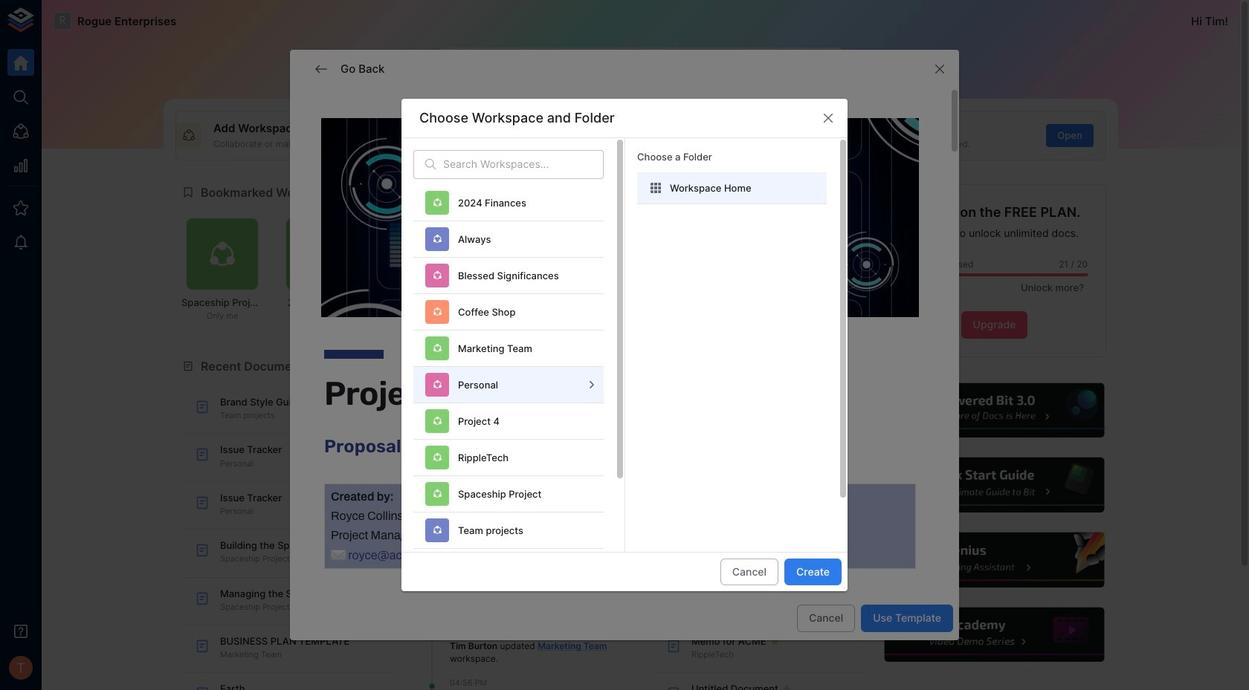Task type: vqa. For each thing, say whether or not it's contained in the screenshot.
Engagement
no



Task type: locate. For each thing, give the bounding box(es) containing it.
dialog
[[290, 50, 959, 691], [402, 99, 848, 628]]

Search Workspaces... text field
[[443, 150, 604, 179]]

help image
[[883, 381, 1107, 440], [883, 456, 1107, 515], [883, 531, 1107, 590], [883, 606, 1107, 665]]

4 help image from the top
[[883, 606, 1107, 665]]

1 help image from the top
[[883, 381, 1107, 440]]

2 help image from the top
[[883, 456, 1107, 515]]



Task type: describe. For each thing, give the bounding box(es) containing it.
3 help image from the top
[[883, 531, 1107, 590]]



